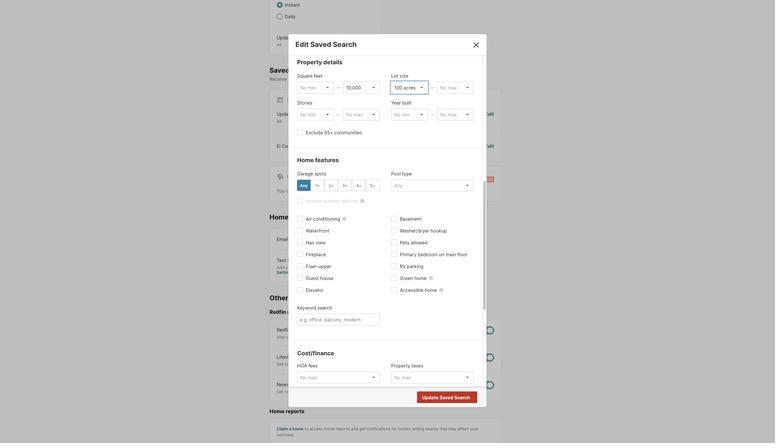 Task type: describe. For each thing, give the bounding box(es) containing it.
guest
[[306, 276, 319, 281]]

saved inside saved searches receive timely notifications based on your preferred search filters.
[[270, 66, 290, 74]]

updates
[[287, 309, 308, 315]]

bedroom
[[418, 252, 438, 258]]

1 vertical spatial edit button
[[485, 111, 494, 124]]

include
[[306, 198, 322, 204]]

allowed
[[411, 240, 428, 246]]

2 all from the top
[[277, 119, 281, 124]]

selling
[[412, 426, 424, 431]]

1 the from the left
[[313, 389, 319, 394]]

update saved search button
[[417, 392, 477, 403]]

no emails
[[440, 143, 462, 149]]

text (sms)
[[277, 257, 301, 263]]

4+
[[356, 183, 362, 188]]

add your phone number in
[[277, 265, 329, 270]]

0 vertical spatial from
[[302, 382, 312, 388]]

keyword search
[[297, 305, 332, 311]]

0 vertical spatial edit button
[[365, 34, 374, 47]]

floor
[[457, 252, 468, 258]]

edit saved search element
[[295, 40, 466, 49]]

your inside saved searches receive timely notifications based on your preferred search filters.
[[352, 76, 362, 82]]

1 vertical spatial update
[[277, 111, 293, 117]]

property for property details
[[297, 59, 322, 66]]

square
[[297, 73, 313, 79]]

latest
[[320, 389, 331, 394]]

home,
[[405, 335, 417, 339]]

house
[[320, 276, 333, 281]]

1 horizontal spatial from
[[393, 389, 402, 394]]

home for home tours
[[270, 213, 289, 221]]

accessible
[[400, 287, 424, 293]]

&
[[297, 354, 300, 360]]

0 horizontal spatial a
[[289, 426, 291, 431]]

property for property taxes
[[391, 363, 410, 369]]

estate
[[365, 389, 377, 394]]

spots
[[314, 171, 327, 177]]

— for lot size
[[430, 85, 434, 90]]

1 vertical spatial parking
[[407, 264, 424, 269]]

with
[[443, 335, 451, 339]]

home for home features
[[297, 157, 314, 164]]

square feet
[[297, 73, 323, 79]]

search inside dialog
[[318, 305, 332, 311]]

e.g. office, balcony, modern text field
[[300, 317, 377, 323]]

feet
[[314, 73, 323, 79]]

add
[[277, 265, 285, 270]]

rent
[[298, 174, 310, 180]]

home right 'accessible'
[[425, 287, 437, 293]]

homes
[[398, 426, 411, 431]]

55+
[[324, 130, 333, 136]]

tools
[[330, 335, 339, 339]]

emails for other emails
[[290, 294, 311, 302]]

1+
[[315, 183, 320, 188]]

timely
[[288, 76, 301, 82]]

sell
[[394, 335, 400, 339]]

option group inside the edit saved search dialog
[[297, 180, 380, 191]]

edit inside dialog
[[295, 40, 309, 49]]

outdoor
[[323, 198, 340, 204]]

nearby
[[425, 426, 439, 431]]

(sms)
[[288, 257, 301, 263]]

3+ radio
[[338, 180, 352, 191]]

claim
[[277, 426, 288, 431]]

account
[[329, 265, 346, 270]]

saved up property details
[[310, 40, 331, 49]]

property details
[[297, 59, 343, 66]]

can
[[286, 188, 294, 194]]

rv
[[400, 264, 406, 269]]

agent. inside redfin news stay up to date on redfin's tools and features, how to buy or sell a home, and connect with an agent.
[[458, 335, 470, 339]]

2+ radio
[[324, 180, 338, 191]]

on for searches
[[346, 76, 351, 82]]

and inside lifestyle & tips get local insights, home improvement tips, style and design resources.
[[370, 362, 377, 367]]

and right the tools
[[340, 335, 347, 339]]

your up settings at the bottom left of the page
[[286, 265, 294, 270]]

notified
[[285, 389, 299, 394]]

hoa fees
[[297, 363, 318, 369]]

property taxes
[[391, 363, 423, 369]]

account settings link
[[277, 265, 346, 275]]

sale
[[298, 97, 309, 103]]

.
[[405, 188, 406, 194]]

no results
[[447, 395, 470, 401]]

2 types from the top
[[294, 111, 306, 117]]

account settings
[[277, 265, 346, 275]]

get inside lifestyle & tips get local insights, home improvement tips, style and design resources.
[[277, 362, 284, 367]]

your inside to access home reports and get notifications for homes selling nearby that may affect your estimate.
[[470, 426, 478, 431]]

redfin updates
[[270, 309, 308, 315]]

test
[[298, 143, 308, 149]]

lifestyle
[[277, 354, 295, 360]]

home reports
[[270, 409, 305, 415]]

home tours
[[270, 213, 307, 221]]

lot
[[391, 73, 398, 79]]

has
[[306, 240, 314, 246]]

search for edit saved search
[[333, 40, 357, 49]]

redfin news stay up to date on redfin's tools and features, how to buy or sell a home, and connect with an agent.
[[277, 327, 470, 339]]

and inside to access home reports and get notifications for homes selling nearby that may affect your estimate.
[[351, 426, 358, 431]]

settings
[[277, 270, 293, 275]]

for for for sale
[[287, 97, 296, 103]]

tips,
[[350, 362, 358, 367]]

saved inside update saved search button
[[440, 395, 453, 401]]

guest house
[[306, 276, 333, 281]]

real
[[357, 389, 364, 394]]

cerrito
[[282, 143, 297, 149]]

saved searches receive timely notifications based on your preferred search filters.
[[270, 66, 415, 82]]

taxes
[[412, 363, 423, 369]]

features,
[[348, 335, 365, 339]]

— for stories
[[336, 112, 340, 117]]

pets
[[400, 240, 410, 246]]

rv parking
[[400, 264, 424, 269]]

include outdoor parking
[[306, 198, 358, 204]]

newsletter
[[277, 382, 301, 388]]

green home
[[400, 276, 427, 281]]

edit saved search
[[295, 40, 357, 49]]

email
[[277, 236, 288, 242]]

claim a home link
[[277, 426, 303, 431]]

— for square feet
[[336, 85, 340, 90]]

lot size
[[391, 73, 408, 79]]

2 horizontal spatial to
[[376, 335, 379, 339]]

access
[[310, 426, 323, 431]]

cost/finance
[[297, 350, 334, 357]]

2 update types all from the top
[[277, 111, 306, 124]]

you can create saved searches while searching for rentals .
[[277, 188, 406, 194]]

— for year built
[[430, 112, 434, 117]]

5+ radio
[[366, 180, 380, 191]]

any
[[300, 183, 308, 188]]



Task type: locate. For each thing, give the bounding box(es) containing it.
daily
[[285, 14, 296, 19]]

2 horizontal spatial on
[[439, 252, 444, 258]]

0 vertical spatial agent.
[[458, 335, 470, 339]]

on right "based"
[[346, 76, 351, 82]]

no for no results
[[447, 395, 453, 401]]

for left sale
[[287, 97, 296, 103]]

1 get from the top
[[277, 362, 284, 367]]

1 vertical spatial get
[[277, 389, 284, 394]]

0 horizontal spatial to
[[292, 335, 296, 339]]

1 vertical spatial redfin
[[277, 327, 291, 333]]

searches
[[291, 66, 322, 74], [326, 188, 346, 194]]

my
[[313, 382, 320, 388]]

design
[[378, 362, 391, 367]]

get inside newsletter from my agent get notified about the latest trends in the real estate market from your local redfin agent.
[[277, 389, 284, 394]]

estimate.
[[277, 432, 294, 437]]

1 vertical spatial search
[[318, 305, 332, 311]]

1 vertical spatial no
[[447, 395, 453, 401]]

0 vertical spatial reports
[[286, 409, 305, 415]]

2 for from the top
[[287, 174, 296, 180]]

to
[[292, 335, 296, 339], [376, 335, 379, 339], [305, 426, 308, 431]]

1 horizontal spatial emails
[[448, 143, 462, 149]]

property
[[297, 59, 322, 66], [391, 363, 410, 369]]

home features
[[297, 157, 339, 164]]

local down taxes
[[413, 389, 421, 394]]

el
[[277, 143, 281, 149]]

searches up timely
[[291, 66, 322, 74]]

4+ radio
[[352, 180, 366, 191]]

1 horizontal spatial parking
[[407, 264, 424, 269]]

0 horizontal spatial local
[[285, 362, 294, 367]]

agent. inside newsletter from my agent get notified about the latest trends in the real estate market from your local redfin agent.
[[436, 389, 448, 394]]

local inside newsletter from my agent get notified about the latest trends in the real estate market from your local redfin agent.
[[413, 389, 421, 394]]

el cerrito test 1
[[277, 143, 311, 149]]

newsletter from my agent get notified about the latest trends in the real estate market from your local redfin agent.
[[277, 382, 448, 394]]

get down newsletter
[[277, 389, 284, 394]]

update types all down for sale
[[277, 111, 306, 124]]

update types all down daily
[[277, 35, 306, 47]]

for left rentals
[[383, 188, 389, 194]]

your right market on the bottom
[[403, 389, 411, 394]]

home inside lifestyle & tips get local insights, home improvement tips, style and design resources.
[[312, 362, 323, 367]]

for for notifications
[[392, 426, 397, 431]]

2 vertical spatial on
[[307, 335, 312, 339]]

your right affect
[[470, 426, 478, 431]]

Instant radio
[[277, 2, 283, 8]]

hookup
[[431, 228, 447, 234]]

0 horizontal spatial notifications
[[303, 76, 329, 82]]

air
[[306, 216, 312, 222]]

that
[[440, 426, 447, 431]]

the down my
[[313, 389, 319, 394]]

0 vertical spatial for
[[287, 97, 296, 103]]

1 horizontal spatial in
[[345, 389, 349, 394]]

1 vertical spatial notifications
[[367, 426, 390, 431]]

0 horizontal spatial parking
[[342, 198, 358, 204]]

reports
[[286, 409, 305, 415], [336, 426, 350, 431]]

0 vertical spatial update types all
[[277, 35, 306, 47]]

for for for rent
[[287, 174, 296, 180]]

agent
[[321, 382, 334, 388]]

and
[[340, 335, 347, 339], [418, 335, 425, 339], [370, 362, 377, 367], [351, 426, 358, 431]]

1 vertical spatial for
[[392, 426, 397, 431]]

connect
[[426, 335, 442, 339]]

get
[[277, 362, 284, 367], [277, 389, 284, 394]]

1
[[309, 143, 311, 149]]

0 horizontal spatial on
[[307, 335, 312, 339]]

2+
[[329, 183, 334, 188]]

1 vertical spatial types
[[294, 111, 306, 117]]

search up e.g. office, balcony, modern text box
[[318, 305, 332, 311]]

washer/dryer
[[400, 228, 429, 234]]

redfin for redfin updates
[[270, 309, 286, 315]]

search
[[385, 76, 400, 82], [318, 305, 332, 311]]

to left access
[[305, 426, 308, 431]]

1 horizontal spatial search
[[454, 395, 470, 401]]

0 vertical spatial for
[[383, 188, 389, 194]]

update left no results
[[422, 395, 439, 401]]

1 for from the top
[[287, 97, 296, 103]]

all up el
[[277, 119, 281, 124]]

and right home,
[[418, 335, 425, 339]]

fixer-
[[306, 264, 318, 269]]

list box
[[297, 82, 334, 94], [343, 82, 380, 94], [391, 82, 428, 94], [437, 82, 474, 94], [297, 109, 334, 121], [343, 109, 380, 121], [391, 109, 428, 121], [437, 109, 474, 121], [391, 180, 474, 192], [297, 372, 380, 384], [391, 372, 474, 384]]

type
[[402, 171, 412, 177]]

1 vertical spatial local
[[413, 389, 421, 394]]

types down stories
[[294, 111, 306, 117]]

in
[[324, 265, 328, 270], [345, 389, 349, 394]]

edit button
[[365, 34, 374, 47], [485, 111, 494, 124], [485, 143, 494, 150]]

upper
[[318, 264, 331, 269]]

insights,
[[295, 362, 311, 367]]

emails
[[448, 143, 462, 149], [290, 294, 311, 302]]

0 vertical spatial types
[[294, 35, 306, 41]]

home right access
[[324, 426, 335, 431]]

search for update saved search
[[454, 395, 470, 401]]

for for searching
[[383, 188, 389, 194]]

home up claim
[[270, 409, 285, 415]]

0 horizontal spatial the
[[313, 389, 319, 394]]

1 vertical spatial all
[[277, 119, 281, 124]]

parking down while
[[342, 198, 358, 204]]

your inside newsletter from my agent get notified about the latest trends in the real estate market from your local redfin agent.
[[403, 389, 411, 394]]

redfin inside redfin news stay up to date on redfin's tools and features, how to buy or sell a home, and connect with an agent.
[[277, 327, 291, 333]]

2 get from the top
[[277, 389, 284, 394]]

0 horizontal spatial in
[[324, 265, 328, 270]]

1 vertical spatial home
[[270, 213, 289, 221]]

notifications inside to access home reports and get notifications for homes selling nearby that may affect your estimate.
[[367, 426, 390, 431]]

stay
[[277, 335, 285, 339]]

buy
[[381, 335, 388, 339]]

while
[[347, 188, 359, 194]]

0 horizontal spatial search
[[333, 40, 357, 49]]

in right "trends"
[[345, 389, 349, 394]]

0 horizontal spatial property
[[297, 59, 322, 66]]

on inside redfin news stay up to date on redfin's tools and features, how to buy or sell a home, and connect with an agent.
[[307, 335, 312, 339]]

fixer-upper
[[306, 264, 331, 269]]

1 vertical spatial emails
[[290, 294, 311, 302]]

get down lifestyle
[[277, 362, 284, 367]]

up
[[286, 335, 291, 339]]

notifications
[[303, 76, 329, 82], [367, 426, 390, 431]]

redfin's
[[313, 335, 328, 339]]

local down lifestyle
[[285, 362, 294, 367]]

phone
[[295, 265, 307, 270]]

0 horizontal spatial emails
[[290, 294, 311, 302]]

pool type
[[391, 171, 412, 177]]

redfin for redfin news stay up to date on redfin's tools and features, how to buy or sell a home, and connect with an agent.
[[277, 327, 291, 333]]

Daily radio
[[277, 14, 283, 19]]

0 vertical spatial in
[[324, 265, 328, 270]]

on left main
[[439, 252, 444, 258]]

tours
[[290, 213, 307, 221]]

home up estimate.
[[292, 426, 303, 431]]

0 vertical spatial parking
[[342, 198, 358, 204]]

searches down 2+
[[326, 188, 346, 194]]

0 vertical spatial home
[[297, 157, 314, 164]]

2 vertical spatial update
[[422, 395, 439, 401]]

view
[[316, 240, 326, 246]]

no inside no results button
[[447, 395, 453, 401]]

a right sell
[[401, 335, 404, 339]]

update down daily "radio" at the top of the page
[[277, 35, 293, 41]]

an
[[452, 335, 457, 339]]

the left real
[[350, 389, 356, 394]]

from right market on the bottom
[[393, 389, 402, 394]]

instant
[[285, 2, 300, 8]]

0 vertical spatial local
[[285, 362, 294, 367]]

all down daily "radio" at the top of the page
[[277, 42, 281, 47]]

redfin up update saved search
[[423, 389, 435, 394]]

1 horizontal spatial property
[[391, 363, 410, 369]]

0 vertical spatial all
[[277, 42, 281, 47]]

elevator
[[306, 287, 324, 293]]

1 horizontal spatial the
[[350, 389, 356, 394]]

reports left get
[[336, 426, 350, 431]]

property right design
[[391, 363, 410, 369]]

a inside redfin news stay up to date on redfin's tools and features, how to buy or sell a home, and connect with an agent.
[[401, 335, 404, 339]]

filters.
[[401, 76, 415, 82]]

saved up receive
[[270, 66, 290, 74]]

0 horizontal spatial reports
[[286, 409, 305, 415]]

may
[[448, 426, 456, 431]]

redfin up stay
[[277, 327, 291, 333]]

trends
[[332, 389, 344, 394]]

agent. right an
[[458, 335, 470, 339]]

accessible home
[[400, 287, 437, 293]]

search inside button
[[454, 395, 470, 401]]

None checkbox
[[476, 326, 494, 335]]

1 horizontal spatial local
[[413, 389, 421, 394]]

other
[[270, 294, 288, 302]]

update
[[277, 35, 293, 41], [277, 111, 293, 117], [422, 395, 439, 401]]

search left filters.
[[385, 76, 400, 82]]

home inside the edit saved search dialog
[[297, 157, 314, 164]]

1+ radio
[[310, 180, 324, 191]]

0 vertical spatial search
[[385, 76, 400, 82]]

washer/dryer hookup
[[400, 228, 447, 234]]

basement
[[400, 216, 422, 222]]

0 horizontal spatial from
[[302, 382, 312, 388]]

hoa
[[297, 363, 307, 369]]

0 horizontal spatial for
[[383, 188, 389, 194]]

home for home reports
[[270, 409, 285, 415]]

in inside newsletter from my agent get notified about the latest trends in the real estate market from your local redfin agent.
[[345, 389, 349, 394]]

a up estimate.
[[289, 426, 291, 431]]

1 vertical spatial agent.
[[436, 389, 448, 394]]

1 vertical spatial search
[[454, 395, 470, 401]]

1 vertical spatial a
[[289, 426, 291, 431]]

on for news
[[307, 335, 312, 339]]

0 vertical spatial search
[[333, 40, 357, 49]]

1 horizontal spatial to
[[305, 426, 308, 431]]

news
[[292, 327, 304, 333]]

tips
[[301, 354, 309, 360]]

2 vertical spatial home
[[270, 409, 285, 415]]

notifications inside saved searches receive timely notifications based on your preferred search filters.
[[303, 76, 329, 82]]

notifications down property details
[[303, 76, 329, 82]]

other emails
[[270, 294, 311, 302]]

from
[[302, 382, 312, 388], [393, 389, 402, 394]]

on inside the edit saved search dialog
[[439, 252, 444, 258]]

None checkbox
[[476, 354, 494, 362], [476, 381, 494, 389], [476, 354, 494, 362], [476, 381, 494, 389]]

0 horizontal spatial search
[[318, 305, 332, 311]]

1 horizontal spatial for
[[392, 426, 397, 431]]

home inside to access home reports and get notifications for homes selling nearby that may affect your estimate.
[[324, 426, 335, 431]]

1 vertical spatial property
[[391, 363, 410, 369]]

agent.
[[458, 335, 470, 339], [436, 389, 448, 394]]

2 the from the left
[[350, 389, 356, 394]]

no for no emails
[[440, 143, 446, 149]]

home left tours
[[270, 213, 289, 221]]

in right "number" at the bottom left
[[324, 265, 328, 270]]

0 vertical spatial no
[[440, 143, 446, 149]]

claim a home
[[277, 426, 303, 431]]

parking
[[342, 198, 358, 204], [407, 264, 424, 269]]

home down cost/finance
[[312, 362, 323, 367]]

receive
[[270, 76, 287, 82]]

text
[[277, 257, 286, 263]]

searches inside saved searches receive timely notifications based on your preferred search filters.
[[291, 66, 322, 74]]

1 types from the top
[[294, 35, 306, 41]]

0 vertical spatial searches
[[291, 66, 322, 74]]

0 vertical spatial a
[[401, 335, 404, 339]]

on inside saved searches receive timely notifications based on your preferred search filters.
[[346, 76, 351, 82]]

1 vertical spatial from
[[393, 389, 402, 394]]

1 horizontal spatial on
[[346, 76, 351, 82]]

to left buy
[[376, 335, 379, 339]]

0 horizontal spatial searches
[[291, 66, 322, 74]]

redfin down 'other'
[[270, 309, 286, 315]]

your left preferred
[[352, 76, 362, 82]]

1 horizontal spatial no
[[447, 395, 453, 401]]

0 vertical spatial property
[[297, 59, 322, 66]]

for inside to access home reports and get notifications for homes selling nearby that may affect your estimate.
[[392, 426, 397, 431]]

and right style
[[370, 362, 377, 367]]

no results button
[[440, 392, 477, 404]]

communities
[[334, 130, 362, 136]]

on right date
[[307, 335, 312, 339]]

get
[[359, 426, 366, 431]]

edit saved search dialog
[[289, 34, 487, 437]]

notifications right get
[[367, 426, 390, 431]]

lifestyle & tips get local insights, home improvement tips, style and design resources.
[[277, 354, 412, 367]]

0 vertical spatial get
[[277, 362, 284, 367]]

0 vertical spatial update
[[277, 35, 293, 41]]

pets allowed
[[400, 240, 428, 246]]

home up "accessible home"
[[414, 276, 427, 281]]

1 vertical spatial searches
[[326, 188, 346, 194]]

1 vertical spatial for
[[287, 174, 296, 180]]

home
[[414, 276, 427, 281], [425, 287, 437, 293], [312, 362, 323, 367], [292, 426, 303, 431], [324, 426, 335, 431]]

1 all from the top
[[277, 42, 281, 47]]

parking up "green home"
[[407, 264, 424, 269]]

option group containing any
[[297, 180, 380, 191]]

how
[[366, 335, 374, 339]]

year built
[[391, 100, 412, 106]]

1 update types all from the top
[[277, 35, 306, 47]]

reports inside to access home reports and get notifications for homes selling nearby that may affect your estimate.
[[336, 426, 350, 431]]

and left get
[[351, 426, 358, 431]]

reports up claim a home link
[[286, 409, 305, 415]]

1 horizontal spatial agent.
[[458, 335, 470, 339]]

redfin inside newsletter from my agent get notified about the latest trends in the real estate market from your local redfin agent.
[[423, 389, 435, 394]]

0 vertical spatial redfin
[[270, 309, 286, 315]]

1 horizontal spatial searches
[[326, 188, 346, 194]]

1 horizontal spatial search
[[385, 76, 400, 82]]

types down daily
[[294, 35, 306, 41]]

1 vertical spatial reports
[[336, 426, 350, 431]]

for left rent
[[287, 174, 296, 180]]

update inside button
[[422, 395, 439, 401]]

saved down 1+ at the top
[[311, 188, 324, 194]]

saved left results
[[440, 395, 453, 401]]

0 vertical spatial emails
[[448, 143, 462, 149]]

2 vertical spatial edit button
[[485, 143, 494, 150]]

0 vertical spatial on
[[346, 76, 351, 82]]

update down for sale
[[277, 111, 293, 117]]

2 vertical spatial redfin
[[423, 389, 435, 394]]

emails for no emails
[[448, 143, 462, 149]]

property up square feet
[[297, 59, 322, 66]]

0 horizontal spatial no
[[440, 143, 446, 149]]

search inside saved searches receive timely notifications based on your preferred search filters.
[[385, 76, 400, 82]]

keyword
[[297, 305, 316, 311]]

based
[[331, 76, 344, 82]]

to inside to access home reports and get notifications for homes selling nearby that may affect your estimate.
[[305, 426, 308, 431]]

option group
[[297, 180, 380, 191]]

1 vertical spatial update types all
[[277, 111, 306, 124]]

1 vertical spatial on
[[439, 252, 444, 258]]

built
[[402, 100, 412, 106]]

0 horizontal spatial agent.
[[436, 389, 448, 394]]

from up about
[[302, 382, 312, 388]]

0 vertical spatial notifications
[[303, 76, 329, 82]]

home up 'garage'
[[297, 157, 314, 164]]

exclude
[[306, 130, 323, 136]]

agent. up update saved search
[[436, 389, 448, 394]]

1 horizontal spatial reports
[[336, 426, 350, 431]]

local inside lifestyle & tips get local insights, home improvement tips, style and design resources.
[[285, 362, 294, 367]]

to right up
[[292, 335, 296, 339]]

1 vertical spatial in
[[345, 389, 349, 394]]

about
[[300, 389, 312, 394]]

Any radio
[[297, 180, 311, 191]]

for left homes
[[392, 426, 397, 431]]

3+
[[342, 183, 348, 188]]

1 horizontal spatial notifications
[[367, 426, 390, 431]]

types
[[294, 35, 306, 41], [294, 111, 306, 117]]

1 horizontal spatial a
[[401, 335, 404, 339]]

edit
[[365, 35, 374, 41], [295, 40, 309, 49], [485, 111, 494, 117], [485, 143, 494, 149]]



Task type: vqa. For each thing, say whether or not it's contained in the screenshot.
the left No
yes



